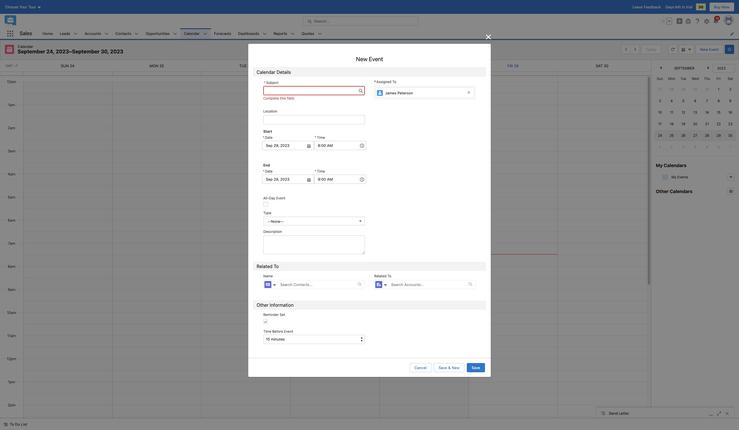 Task type: describe. For each thing, give the bounding box(es) containing it.
1 horizontal spatial 29
[[682, 87, 686, 92]]

sat 30 button
[[596, 64, 609, 68]]

19
[[682, 122, 686, 126]]

Location text field
[[263, 115, 365, 125]]

opportunities list item
[[142, 28, 181, 39]]

2 vertical spatial time
[[263, 329, 271, 334]]

0 horizontal spatial 5
[[683, 99, 685, 103]]

wed for wed
[[692, 77, 699, 81]]

fri 29
[[508, 64, 519, 68]]

all-
[[263, 196, 269, 201]]

type
[[263, 211, 271, 215]]

now
[[722, 5, 730, 9]]

tue 26 button
[[239, 64, 252, 68]]

0 horizontal spatial 25
[[159, 64, 164, 68]]

reports link
[[270, 28, 291, 39]]

0 horizontal spatial 7
[[706, 99, 708, 103]]

events
[[678, 175, 689, 179]]

dashboards link
[[235, 28, 263, 39]]

6am
[[8, 218, 15, 223]]

opportunities
[[146, 31, 170, 36]]

details
[[277, 70, 291, 75]]

september inside calendar september 24, 2023–september 30, 2023
[[18, 49, 45, 55]]

buy
[[714, 5, 721, 9]]

13
[[694, 110, 697, 115]]

tue for tue
[[681, 77, 687, 81]]

0 horizontal spatial 1
[[659, 145, 661, 149]]

sun for sun 24
[[61, 64, 69, 68]]

0 vertical spatial 29
[[514, 64, 519, 68]]

time for end
[[317, 169, 325, 174]]

related to for related to
[[374, 274, 391, 278]]

quotes link
[[298, 28, 318, 39]]

to inside to do list button
[[10, 422, 14, 427]]

0 horizontal spatial 3
[[659, 99, 661, 103]]

james peterson link
[[376, 87, 474, 98]]

12am
[[7, 79, 16, 84]]

in
[[682, 5, 685, 9]]

9
[[729, 99, 732, 103]]

buy now
[[714, 5, 730, 9]]

--none--
[[268, 219, 284, 224]]

forecasts link
[[211, 28, 235, 39]]

0 horizontal spatial 6
[[694, 99, 697, 103]]

new event button
[[696, 45, 724, 54]]

subject
[[266, 81, 279, 85]]

forecasts
[[214, 31, 231, 36]]

send letter
[[609, 411, 629, 416]]

1 horizontal spatial 28
[[670, 87, 674, 92]]

date for end
[[265, 169, 273, 174]]

calendar september 24, 2023–september 30, 2023
[[18, 44, 123, 55]]

2pm
[[8, 403, 15, 407]]

search...
[[314, 19, 330, 23]]

2am
[[8, 126, 15, 130]]

day
[[269, 196, 275, 201]]

2 vertical spatial 28
[[705, 133, 709, 138]]

save for save & new
[[439, 366, 447, 370]]

thu for thu 28
[[417, 64, 425, 68]]

left
[[675, 5, 681, 9]]

sun for sun
[[657, 77, 663, 81]]

* subject
[[264, 81, 279, 85]]

0 vertical spatial 4
[[671, 99, 673, 103]]

0 horizontal spatial new event
[[356, 56, 383, 62]]

0 horizontal spatial 2
[[671, 145, 673, 149]]

−7
[[14, 64, 18, 68]]

list
[[21, 422, 27, 427]]

name
[[263, 274, 273, 278]]

thu 28 button
[[417, 64, 431, 68]]

24,
[[46, 49, 55, 55]]

this
[[280, 96, 286, 101]]

4am
[[8, 172, 15, 176]]

12
[[682, 110, 686, 115]]

1 horizontal spatial 5
[[706, 145, 708, 149]]

tue 26
[[239, 64, 252, 68]]

cancel
[[415, 366, 427, 370]]

fri for fri 29
[[508, 64, 513, 68]]

1 vertical spatial 3
[[683, 145, 685, 149]]

mon for mon 25
[[150, 64, 158, 68]]

1 vertical spatial 27
[[658, 87, 662, 92]]

0 vertical spatial 27
[[338, 64, 342, 68]]

sat for sat 30
[[596, 64, 603, 68]]

leave
[[633, 5, 643, 9]]

2023
[[110, 49, 123, 55]]

none-
[[271, 219, 282, 224]]

other calendars
[[656, 189, 693, 194]]

reports
[[274, 31, 287, 36]]

1am
[[8, 103, 15, 107]]

All-Day Event checkbox
[[263, 202, 268, 207]]

today button
[[641, 45, 662, 54]]

wed 27
[[328, 64, 342, 68]]

fri 29 button
[[508, 64, 519, 68]]

start
[[263, 129, 272, 134]]

send
[[609, 411, 618, 416]]

grid containing sun
[[654, 74, 736, 153]]

time before event
[[263, 329, 293, 334]]

9am
[[8, 287, 15, 292]]

reminder set
[[263, 313, 285, 317]]

list containing home
[[39, 28, 739, 39]]

cancel button
[[410, 363, 432, 372]]

accounts list item
[[81, 28, 112, 39]]

1 vertical spatial september
[[674, 66, 695, 70]]

to do list button
[[0, 419, 31, 430]]

8
[[718, 99, 720, 103]]

0 vertical spatial 28
[[426, 64, 431, 68]]

14
[[705, 110, 709, 115]]

3am
[[8, 149, 15, 153]]

calendar for september
[[18, 44, 33, 49]]

30,
[[101, 49, 109, 55]]

event inside button
[[709, 47, 719, 52]]

7am
[[8, 241, 15, 246]]

related for related to
[[374, 274, 387, 278]]

31
[[705, 87, 709, 92]]

description
[[263, 230, 282, 234]]

save for save
[[472, 366, 480, 370]]

date for start
[[265, 136, 273, 140]]

15
[[717, 110, 721, 115]]

letter
[[619, 411, 629, 416]]

accounts image
[[375, 281, 382, 288]]

home
[[43, 31, 53, 36]]

leave feedback link
[[633, 5, 661, 9]]

0 horizontal spatial 24
[[70, 64, 74, 68]]

calendars for my calendars
[[664, 163, 687, 168]]

17
[[658, 122, 662, 126]]

contacts
[[115, 31, 131, 36]]

2 vertical spatial 27
[[693, 133, 698, 138]]

0 vertical spatial 1
[[718, 87, 720, 92]]



Task type: vqa. For each thing, say whether or not it's contained in the screenshot.
right 6
yes



Task type: locate. For each thing, give the bounding box(es) containing it.
1
[[718, 87, 720, 92], [659, 145, 661, 149]]

1 up 8
[[718, 87, 720, 92]]

28 up 11 at the top of the page
[[670, 87, 674, 92]]

thu 28
[[417, 64, 431, 68]]

related to up name at the left
[[257, 264, 279, 269]]

calendars up my events
[[664, 163, 687, 168]]

0 vertical spatial * date
[[263, 136, 273, 140]]

24
[[70, 64, 74, 68], [658, 133, 662, 138]]

wed inside grid
[[692, 77, 699, 81]]

grid
[[654, 74, 736, 153]]

1 up my calendars
[[659, 145, 661, 149]]

None text field
[[263, 86, 365, 95], [262, 175, 314, 184], [314, 175, 366, 184], [263, 86, 365, 95], [262, 175, 314, 184], [314, 175, 366, 184]]

location
[[263, 109, 277, 114]]

calendars for other calendars
[[670, 189, 693, 194]]

contacts image
[[265, 281, 271, 288]]

1 horizontal spatial 25
[[670, 133, 674, 138]]

gmt
[[6, 64, 13, 68]]

1 vertical spatial 2
[[671, 145, 673, 149]]

contacts list item
[[112, 28, 142, 39]]

james
[[385, 91, 397, 95]]

1 horizontal spatial 1
[[718, 87, 720, 92]]

0 horizontal spatial calendar
[[18, 44, 33, 49]]

29
[[514, 64, 519, 68], [682, 87, 686, 92], [717, 133, 721, 138]]

reports list item
[[270, 28, 298, 39]]

thu up james peterson 'link'
[[417, 64, 425, 68]]

1 vertical spatial 7
[[730, 145, 732, 149]]

1 horizontal spatial 26
[[682, 133, 686, 138]]

thu inside grid
[[704, 77, 710, 81]]

save right &
[[472, 366, 480, 370]]

save button
[[467, 363, 485, 372]]

0 horizontal spatial sun
[[61, 64, 69, 68]]

date down start
[[265, 136, 273, 140]]

2 horizontal spatial 27
[[693, 133, 698, 138]]

7
[[706, 99, 708, 103], [730, 145, 732, 149]]

calendar link
[[181, 28, 203, 39]]

25 inside grid
[[670, 133, 674, 138]]

0 vertical spatial related
[[257, 264, 273, 269]]

11
[[670, 110, 674, 115]]

text default image inside to do list button
[[3, 423, 8, 427]]

related to up accounts image
[[374, 274, 391, 278]]

0 horizontal spatial wed
[[328, 64, 337, 68]]

trial
[[686, 5, 693, 9]]

0 horizontal spatial 28
[[426, 64, 431, 68]]

2 vertical spatial calendar
[[257, 70, 276, 75]]

1 vertical spatial 29
[[682, 87, 686, 92]]

* date
[[263, 136, 273, 140], [263, 169, 273, 174]]

group
[[660, 18, 672, 25], [622, 45, 640, 54], [262, 135, 314, 150], [262, 169, 314, 184]]

fri inside grid
[[717, 77, 721, 81]]

my calendars
[[656, 163, 687, 168]]

sat 30
[[596, 64, 609, 68]]

1 horizontal spatial save
[[472, 366, 480, 370]]

24 inside grid
[[658, 133, 662, 138]]

20
[[693, 122, 698, 126]]

save & new
[[439, 366, 460, 370]]

assigned to
[[377, 80, 396, 84]]

text default image
[[681, 48, 685, 52], [729, 175, 733, 179], [358, 283, 362, 287], [273, 283, 277, 287], [3, 423, 8, 427]]

0 vertical spatial 24
[[70, 64, 74, 68]]

2 horizontal spatial new
[[701, 47, 708, 52]]

my right hide items icon
[[672, 175, 677, 179]]

8am
[[8, 264, 15, 269]]

contacts link
[[112, 28, 135, 39]]

18
[[670, 122, 674, 126]]

sat inside grid
[[728, 77, 733, 81]]

1 vertical spatial 25
[[670, 133, 674, 138]]

28
[[426, 64, 431, 68], [670, 87, 674, 92], [705, 133, 709, 138]]

1 horizontal spatial other
[[656, 189, 669, 194]]

1 - from the left
[[268, 219, 269, 224]]

text default image
[[688, 48, 692, 52], [729, 189, 733, 193], [469, 283, 473, 287], [384, 283, 388, 287]]

2 - from the left
[[269, 219, 271, 224]]

1 vertical spatial calendar
[[18, 44, 33, 49]]

* time for end
[[315, 169, 325, 174]]

7 down the 31
[[706, 99, 708, 103]]

calendars down my events
[[670, 189, 693, 194]]

1 vertical spatial related to
[[374, 274, 391, 278]]

leads list item
[[56, 28, 81, 39]]

10am
[[7, 310, 16, 315]]

search... button
[[303, 16, 418, 26]]

1 vertical spatial fri
[[717, 77, 721, 81]]

1 horizontal spatial my
[[672, 175, 677, 179]]

end
[[263, 163, 270, 168]]

1 vertical spatial 4
[[694, 145, 697, 149]]

3 - from the left
[[282, 219, 284, 224]]

* date down start
[[263, 136, 273, 140]]

Related To text field
[[388, 280, 469, 289]]

6 down the 22
[[718, 145, 720, 149]]

1 horizontal spatial tue
[[681, 77, 687, 81]]

0 vertical spatial new event
[[701, 47, 719, 52]]

1 date from the top
[[265, 136, 273, 140]]

22
[[717, 122, 721, 126]]

1 * date from the top
[[263, 136, 273, 140]]

4
[[671, 99, 673, 103], [694, 145, 697, 149]]

26 inside grid
[[682, 133, 686, 138]]

tue for tue 26
[[239, 64, 247, 68]]

0 horizontal spatial tue
[[239, 64, 247, 68]]

set
[[280, 313, 285, 317]]

my for my calendars
[[656, 163, 663, 168]]

21
[[705, 122, 709, 126]]

1 vertical spatial related
[[374, 274, 387, 278]]

0 vertical spatial calendars
[[664, 163, 687, 168]]

sun
[[61, 64, 69, 68], [657, 77, 663, 81]]

None text field
[[262, 141, 314, 150], [314, 141, 366, 150], [262, 141, 314, 150], [314, 141, 366, 150]]

do
[[15, 422, 20, 427]]

0 horizontal spatial 29
[[514, 64, 519, 68]]

information
[[270, 303, 294, 308]]

reminder
[[263, 313, 279, 317]]

save left &
[[439, 366, 447, 370]]

1 horizontal spatial 27
[[658, 87, 662, 92]]

0 vertical spatial mon
[[150, 64, 158, 68]]

mon inside grid
[[668, 77, 675, 81]]

all-day event
[[263, 196, 285, 201]]

0 horizontal spatial other
[[257, 303, 269, 308]]

1 vertical spatial other
[[257, 303, 269, 308]]

5 down 21
[[706, 145, 708, 149]]

1 vertical spatial sat
[[728, 77, 733, 81]]

mon for mon
[[668, 77, 675, 81]]

0 horizontal spatial 27
[[338, 64, 342, 68]]

time for start
[[317, 136, 325, 140]]

0 vertical spatial sat
[[596, 64, 603, 68]]

1 vertical spatial 6
[[718, 145, 720, 149]]

1 vertical spatial thu
[[704, 77, 710, 81]]

my for my events
[[672, 175, 677, 179]]

Name text field
[[277, 280, 358, 289]]

0 horizontal spatial fri
[[508, 64, 513, 68]]

1 horizontal spatial 7
[[730, 145, 732, 149]]

calendar details
[[257, 70, 291, 75]]

sales
[[20, 30, 32, 36]]

* date for end
[[263, 169, 273, 174]]

0 vertical spatial 2
[[730, 87, 732, 92]]

other for other calendars
[[656, 189, 669, 194]]

1 vertical spatial 24
[[658, 133, 662, 138]]

thu for thu
[[704, 77, 710, 81]]

0 vertical spatial fri
[[508, 64, 513, 68]]

0 horizontal spatial mon
[[150, 64, 158, 68]]

* time for start
[[315, 136, 325, 140]]

quotes list item
[[298, 28, 325, 39]]

peterson
[[398, 91, 413, 95]]

6
[[694, 99, 697, 103], [718, 145, 720, 149]]

field.
[[287, 96, 295, 101]]

related for new event
[[257, 264, 273, 269]]

calendar list item
[[181, 28, 211, 39]]

2 save from the left
[[472, 366, 480, 370]]

calendar for details
[[257, 70, 276, 75]]

save & new button
[[434, 363, 465, 372]]

wed for wed 27
[[328, 64, 337, 68]]

related up name at the left
[[257, 264, 273, 269]]

28 up james peterson 'link'
[[426, 64, 431, 68]]

home link
[[39, 28, 56, 39]]

related up accounts image
[[374, 274, 387, 278]]

1 horizontal spatial 2
[[730, 87, 732, 92]]

1 horizontal spatial calendar
[[184, 31, 200, 36]]

other
[[656, 189, 669, 194], [257, 303, 269, 308]]

1 horizontal spatial 3
[[683, 145, 685, 149]]

1 horizontal spatial sun
[[657, 77, 663, 81]]

2 up 9
[[730, 87, 732, 92]]

2 vertical spatial 29
[[717, 133, 721, 138]]

1 horizontal spatial new
[[452, 366, 460, 370]]

1 vertical spatial my
[[672, 175, 677, 179]]

0 horizontal spatial thu
[[417, 64, 425, 68]]

wed 27 button
[[328, 64, 342, 68]]

4 up 11 at the top of the page
[[671, 99, 673, 103]]

6 up 13
[[694, 99, 697, 103]]

1 horizontal spatial sat
[[728, 77, 733, 81]]

opportunities link
[[142, 28, 173, 39]]

2 date from the top
[[265, 169, 273, 174]]

calendar inside calendar september 24, 2023–september 30, 2023
[[18, 44, 33, 49]]

1 vertical spatial * date
[[263, 169, 273, 174]]

to do list
[[10, 422, 27, 427]]

sat
[[596, 64, 603, 68], [728, 77, 733, 81]]

1 horizontal spatial fri
[[717, 77, 721, 81]]

my
[[656, 163, 663, 168], [672, 175, 677, 179]]

other for other information
[[257, 303, 269, 308]]

other information
[[257, 303, 294, 308]]

* time
[[315, 136, 325, 140], [315, 169, 325, 174]]

0 vertical spatial my
[[656, 163, 663, 168]]

1 horizontal spatial related to
[[374, 274, 391, 278]]

my up hide items icon
[[656, 163, 663, 168]]

28 down 21
[[705, 133, 709, 138]]

inverse image
[[485, 34, 492, 40]]

* date down end
[[263, 169, 273, 174]]

30
[[699, 5, 704, 9], [604, 64, 609, 68], [693, 87, 698, 92], [728, 133, 733, 138]]

0 vertical spatial sun
[[61, 64, 69, 68]]

sun inside grid
[[657, 77, 663, 81]]

today
[[646, 47, 657, 52]]

3 up 10
[[659, 99, 661, 103]]

calendar inside list item
[[184, 31, 200, 36]]

1 vertical spatial time
[[317, 169, 325, 174]]

0 vertical spatial 5
[[683, 99, 685, 103]]

7 down 23
[[730, 145, 732, 149]]

tue inside grid
[[681, 77, 687, 81]]

leads
[[60, 31, 70, 36]]

24 down 2023–september
[[70, 64, 74, 68]]

1 horizontal spatial wed
[[692, 77, 699, 81]]

12pm
[[7, 357, 16, 361]]

16
[[729, 110, 733, 115]]

1 vertical spatial * time
[[315, 169, 325, 174]]

before
[[272, 329, 283, 334]]

1 vertical spatial wed
[[692, 77, 699, 81]]

accounts
[[85, 31, 101, 36]]

1 horizontal spatial 24
[[658, 133, 662, 138]]

fri for fri
[[717, 77, 721, 81]]

Description text field
[[263, 236, 365, 255]]

1 vertical spatial 26
[[682, 133, 686, 138]]

4 down 20
[[694, 145, 697, 149]]

0 vertical spatial 3
[[659, 99, 661, 103]]

hide items image
[[662, 174, 668, 180]]

5am
[[8, 195, 15, 200]]

1 vertical spatial 5
[[706, 145, 708, 149]]

thu
[[417, 64, 425, 68], [704, 77, 710, 81]]

2 vertical spatial new
[[452, 366, 460, 370]]

group down start
[[262, 135, 314, 150]]

mon
[[150, 64, 158, 68], [668, 77, 675, 81]]

* date for start
[[263, 136, 273, 140]]

1 save from the left
[[439, 366, 447, 370]]

1 horizontal spatial 4
[[694, 145, 697, 149]]

group left the today
[[622, 45, 640, 54]]

2 * time from the top
[[315, 169, 325, 174]]

leads link
[[56, 28, 74, 39]]

2 horizontal spatial 29
[[717, 133, 721, 138]]

0 vertical spatial tue
[[239, 64, 247, 68]]

2023–september
[[56, 49, 100, 55]]

2 * date from the top
[[263, 169, 273, 174]]

thu up the 31
[[704, 77, 710, 81]]

0 horizontal spatial my
[[656, 163, 663, 168]]

1 horizontal spatial september
[[674, 66, 695, 70]]

3 up my calendars
[[683, 145, 685, 149]]

assigned
[[377, 80, 392, 84]]

5 up '12' in the right top of the page
[[683, 99, 685, 103]]

0 vertical spatial wed
[[328, 64, 337, 68]]

dashboards list item
[[235, 28, 270, 39]]

0 horizontal spatial save
[[439, 366, 447, 370]]

group down end
[[262, 169, 314, 184]]

1pm
[[8, 380, 15, 384]]

group down days
[[660, 18, 672, 25]]

1 horizontal spatial 6
[[718, 145, 720, 149]]

1 vertical spatial 1
[[659, 145, 661, 149]]

0 horizontal spatial related to
[[257, 264, 279, 269]]

mon 25
[[150, 64, 164, 68]]

related to for new event
[[257, 264, 279, 269]]

0 vertical spatial related to
[[257, 264, 279, 269]]

--none-- button
[[263, 217, 365, 226]]

new event inside button
[[701, 47, 719, 52]]

26
[[248, 64, 252, 68], [682, 133, 686, 138]]

my events
[[672, 175, 689, 179]]

0 horizontal spatial new
[[356, 56, 368, 62]]

complete this field.
[[263, 96, 295, 101]]

1 * time from the top
[[315, 136, 325, 140]]

calendar
[[184, 31, 200, 36], [18, 44, 33, 49], [257, 70, 276, 75]]

1 horizontal spatial related
[[374, 274, 387, 278]]

other up reminder
[[257, 303, 269, 308]]

date down end
[[265, 169, 273, 174]]

0 vertical spatial time
[[317, 136, 325, 140]]

24 down 17
[[658, 133, 662, 138]]

list
[[39, 28, 739, 39]]

23
[[728, 122, 733, 126]]

1 horizontal spatial mon
[[668, 77, 675, 81]]

0 horizontal spatial 26
[[248, 64, 252, 68]]

1 vertical spatial sun
[[657, 77, 663, 81]]

other down hide items icon
[[656, 189, 669, 194]]

2 up my calendars
[[671, 145, 673, 149]]

2 horizontal spatial calendar
[[257, 70, 276, 75]]

gmt −7
[[6, 64, 18, 68]]

sat for sat
[[728, 77, 733, 81]]



